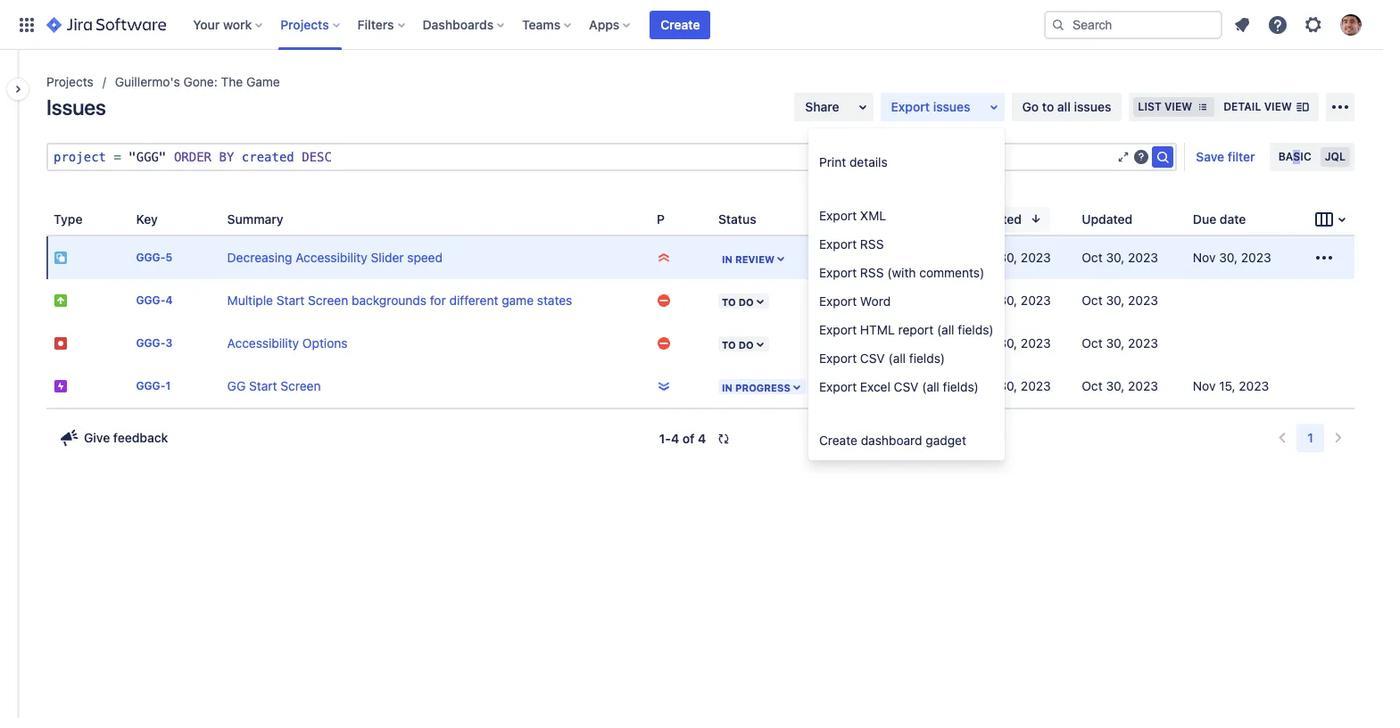Task type: vqa. For each thing, say whether or not it's contained in the screenshot.
Export Excel CSV (all fields)
yes



Task type: describe. For each thing, give the bounding box(es) containing it.
primary element
[[11, 0, 1044, 50]]

rss for export rss (with comments)
[[860, 265, 884, 280]]

nov for nov 15, 2023
[[1193, 378, 1216, 394]]

filter
[[1228, 149, 1256, 164]]

create for create
[[661, 17, 700, 32]]

1 vertical spatial (all
[[889, 351, 906, 366]]

print details
[[819, 154, 888, 170]]

type
[[54, 211, 83, 226]]

menu containing print details
[[809, 129, 1005, 461]]

all
[[1058, 99, 1071, 114]]

export word
[[819, 294, 891, 309]]

unresolved for decreasing accessibility slider speed
[[852, 250, 917, 265]]

to
[[1042, 99, 1054, 114]]

ggg-5 link
[[136, 251, 172, 265]]

drag column image for p
[[650, 208, 671, 230]]

Search field
[[1044, 10, 1223, 39]]

issues element
[[46, 204, 1355, 408]]

guillermo's gone: the game link
[[115, 71, 280, 93]]

gone:
[[183, 74, 218, 89]]

multiple start screen backgrounds for different game states
[[227, 293, 572, 308]]

detail
[[1224, 100, 1262, 113]]

project = "ggg" order by created desc
[[54, 150, 332, 164]]

export excel csv (all fields) link
[[809, 373, 1005, 402]]

(all for report
[[937, 322, 955, 337]]

appswitcher icon image
[[16, 14, 37, 35]]

create dashboard gadget
[[819, 433, 967, 448]]

chevron down icon image
[[1332, 209, 1353, 230]]

updated button
[[1075, 207, 1161, 232]]

give
[[84, 430, 110, 445]]

by
[[219, 150, 234, 164]]

export html report (all fields) link
[[809, 316, 1005, 345]]

drag column image for due date
[[1186, 208, 1208, 230]]

filters button
[[352, 10, 412, 39]]

xml
[[860, 208, 886, 223]]

export for export rss (with comments)
[[819, 265, 857, 280]]

ggg- for accessibility options
[[136, 337, 165, 350]]

ggg-3 link
[[136, 337, 172, 350]]

p
[[657, 211, 665, 226]]

1-4 of 4
[[659, 431, 706, 446]]

states
[[537, 293, 572, 308]]

view for detail view
[[1264, 100, 1292, 113]]

project
[[54, 150, 106, 164]]

guillermo's
[[115, 74, 180, 89]]

basic
[[1279, 150, 1312, 163]]

issue operations menu image
[[1314, 247, 1335, 269]]

feedback
[[113, 430, 168, 445]]

ggg-1 link
[[136, 380, 171, 393]]

(with
[[887, 265, 916, 280]]

notifications image
[[1232, 14, 1253, 35]]

excel
[[860, 379, 891, 395]]

your work button
[[188, 10, 270, 39]]

report
[[898, 322, 934, 337]]

sorted in descending order image
[[1029, 212, 1043, 226]]

export for export rss
[[819, 237, 857, 252]]

dashboards button
[[417, 10, 512, 39]]

of
[[683, 431, 695, 446]]

resolution button
[[844, 207, 942, 232]]

1-
[[659, 431, 671, 446]]

1 horizontal spatial csv
[[894, 379, 919, 395]]

game
[[246, 74, 280, 89]]

work
[[223, 17, 252, 32]]

drag column image for summary
[[220, 208, 242, 230]]

(all for csv
[[922, 379, 940, 395]]

for
[[430, 293, 446, 308]]

export for export word
[[819, 294, 857, 309]]

go to all issues
[[1022, 99, 1112, 114]]

0 vertical spatial csv
[[860, 351, 885, 366]]

gg start screen
[[227, 378, 321, 394]]

open export issues dropdown image
[[983, 96, 1005, 118]]

export csv (all fields) link
[[809, 345, 1005, 373]]

jql
[[1325, 150, 1346, 163]]

group containing export xml
[[809, 196, 1005, 407]]

list view
[[1138, 100, 1193, 113]]

slider
[[371, 250, 404, 265]]

your
[[193, 17, 220, 32]]

projects link
[[46, 71, 94, 93]]

sidebar navigation image
[[0, 71, 39, 107]]

4 for ggg-
[[165, 294, 173, 307]]

1 button
[[1297, 424, 1325, 453]]

details
[[850, 154, 888, 170]]

search image
[[1051, 17, 1066, 32]]

print
[[819, 154, 846, 170]]

epic image
[[54, 379, 68, 394]]

comments)
[[920, 265, 985, 280]]

row containing gg start screen
[[46, 365, 1355, 408]]

highest image
[[657, 251, 671, 265]]

start for multiple
[[277, 293, 305, 308]]

ggg-4 link
[[136, 294, 173, 307]]

export word link
[[809, 287, 1005, 316]]

lowest image
[[657, 379, 671, 394]]

board icon image
[[1314, 209, 1335, 230]]

ggg-1
[[136, 380, 171, 393]]

export xml link
[[809, 202, 1005, 230]]

multiple start screen backgrounds for different game states link
[[227, 293, 572, 308]]

word
[[860, 294, 891, 309]]

drag column image for key
[[129, 208, 150, 230]]

sub task image
[[54, 251, 68, 265]]

export rss link
[[809, 230, 1005, 259]]

fields) for report
[[958, 322, 994, 337]]

1 vertical spatial fields)
[[909, 351, 945, 366]]

list
[[1138, 100, 1162, 113]]

decreasing accessibility slider speed
[[227, 250, 443, 265]]

gg start screen link
[[227, 378, 321, 394]]

=
[[114, 150, 121, 164]]

created button
[[968, 207, 1051, 232]]

order
[[174, 150, 212, 164]]

ggg- for gg start screen
[[136, 380, 165, 393]]

teams
[[522, 17, 561, 32]]

3
[[165, 337, 172, 350]]

save
[[1196, 149, 1225, 164]]

fields) for csv
[[943, 379, 979, 395]]

nov 15, 2023
[[1193, 378, 1269, 394]]

open share dialog image
[[852, 96, 873, 118]]

2 horizontal spatial 4
[[698, 431, 706, 446]]



Task type: locate. For each thing, give the bounding box(es) containing it.
drag column image for status
[[711, 208, 733, 230]]

ggg- up the ggg-1 'link'
[[136, 337, 165, 350]]

editor image
[[1117, 150, 1131, 164]]

4 drag column image from the left
[[1186, 208, 1208, 230]]

create
[[661, 17, 700, 32], [819, 433, 858, 448]]

create inside button
[[819, 433, 858, 448]]

export for export csv (all fields)
[[819, 351, 857, 366]]

start right gg
[[249, 378, 277, 394]]

export issues button
[[881, 93, 1005, 121]]

your profile and settings image
[[1341, 14, 1362, 35]]

gg
[[227, 378, 246, 394]]

refresh image
[[717, 432, 731, 446]]

nov
[[1193, 250, 1216, 265], [1193, 378, 1216, 394]]

create left dashboard
[[819, 433, 858, 448]]

0 vertical spatial projects
[[280, 17, 329, 32]]

improvement image
[[54, 294, 68, 308]]

0 horizontal spatial 4
[[165, 294, 173, 307]]

unresolved for accessibility options
[[852, 336, 917, 351]]

drag column image up the highest 'icon'
[[650, 208, 671, 230]]

drag column image
[[46, 208, 68, 230], [129, 208, 150, 230], [711, 208, 733, 230], [1186, 208, 1208, 230]]

1 vertical spatial nov
[[1193, 378, 1216, 394]]

go to all issues link
[[1012, 93, 1122, 121]]

1 drag column image from the left
[[46, 208, 68, 230]]

banner containing your work
[[0, 0, 1383, 50]]

issues inside button
[[933, 99, 971, 114]]

drag column image inside the updated button
[[1075, 208, 1096, 230]]

html
[[860, 322, 895, 337]]

different
[[449, 293, 498, 308]]

create dashboard gadget button
[[809, 427, 1005, 455]]

2 vertical spatial fields)
[[943, 379, 979, 395]]

save filter
[[1196, 149, 1256, 164]]

export rss (with comments)
[[819, 265, 985, 280]]

drag column image right p button
[[711, 208, 733, 230]]

1 horizontal spatial issues
[[1074, 99, 1112, 114]]

2 rss from the top
[[860, 265, 884, 280]]

drag column image inside summary button
[[220, 208, 242, 230]]

key
[[136, 211, 158, 226]]

4 row from the top
[[46, 365, 1355, 408]]

0 horizontal spatial projects
[[46, 74, 94, 89]]

2 unresolved from the top
[[852, 293, 917, 308]]

p button
[[650, 207, 693, 232]]

print details link
[[809, 148, 1005, 177]]

export for export xml
[[819, 208, 857, 223]]

csv up excel
[[860, 351, 885, 366]]

unresolved for gg start screen
[[852, 378, 917, 394]]

4
[[165, 294, 173, 307], [671, 431, 679, 446], [698, 431, 706, 446]]

export html report (all fields)
[[819, 322, 994, 337]]

1 vertical spatial rss
[[860, 265, 884, 280]]

unresolved for multiple start screen backgrounds for different game states
[[852, 293, 917, 308]]

1 horizontal spatial 4
[[671, 431, 679, 446]]

create for create dashboard gadget
[[819, 433, 858, 448]]

2 drag column image from the left
[[129, 208, 150, 230]]

1 unresolved from the top
[[852, 250, 917, 265]]

1 horizontal spatial view
[[1264, 100, 1292, 113]]

(all right the report
[[937, 322, 955, 337]]

drag column image up 'decreasing'
[[220, 208, 242, 230]]

jira software image
[[46, 14, 166, 35], [46, 14, 166, 35]]

projects up the issues
[[46, 74, 94, 89]]

fields) right the report
[[958, 322, 994, 337]]

drag column image right 'sorted in descending order' 'icon'
[[1075, 208, 1096, 230]]

bug image
[[54, 336, 68, 351]]

3 ggg- from the top
[[136, 337, 165, 350]]

the
[[221, 74, 243, 89]]

1 horizontal spatial create
[[819, 433, 858, 448]]

export issues
[[891, 99, 971, 114]]

0 vertical spatial nov
[[1193, 250, 1216, 265]]

export for export issues
[[891, 99, 930, 114]]

1 vertical spatial start
[[249, 378, 277, 394]]

search image
[[1153, 146, 1174, 168]]

teams button
[[517, 10, 579, 39]]

gadget
[[926, 433, 967, 448]]

2 vertical spatial (all
[[922, 379, 940, 395]]

key button
[[129, 207, 186, 232]]

4 inside row
[[165, 294, 173, 307]]

rss for export rss
[[860, 237, 884, 252]]

0 horizontal spatial csv
[[860, 351, 885, 366]]

decreasing
[[227, 250, 292, 265]]

medium high image
[[657, 294, 671, 308]]

csv down export csv (all fields) link
[[894, 379, 919, 395]]

speed
[[407, 250, 443, 265]]

syntax help image
[[1135, 150, 1149, 164]]

ggg- down key button
[[136, 251, 165, 265]]

accessibility up gg start screen
[[227, 336, 299, 351]]

3 row from the top
[[46, 322, 1355, 365]]

screen up options
[[308, 293, 348, 308]]

4 ggg- from the top
[[136, 380, 165, 393]]

rss up word
[[860, 265, 884, 280]]

2 row from the top
[[46, 279, 1355, 322]]

1
[[165, 380, 171, 393], [1308, 430, 1314, 445]]

nov down the 'due' at the top of page
[[1193, 250, 1216, 265]]

0 vertical spatial fields)
[[958, 322, 994, 337]]

ggg-3
[[136, 337, 172, 350]]

detail view
[[1224, 100, 1292, 113]]

4 for 1-
[[671, 431, 679, 446]]

date
[[1220, 211, 1246, 226]]

give feedback button
[[48, 424, 179, 453]]

multiple
[[227, 293, 273, 308]]

drag column image for type
[[46, 208, 68, 230]]

start
[[277, 293, 305, 308], [249, 378, 277, 394]]

type button
[[46, 207, 111, 232]]

drag column image for updated
[[1075, 208, 1096, 230]]

1 vertical spatial projects
[[46, 74, 94, 89]]

csv
[[860, 351, 885, 366], [894, 379, 919, 395]]

export for export excel csv (all fields)
[[819, 379, 857, 395]]

1 vertical spatial accessibility
[[227, 336, 299, 351]]

view for list view
[[1165, 100, 1193, 113]]

0 vertical spatial screen
[[308, 293, 348, 308]]

in review - change status image
[[775, 253, 787, 264]]

drag column image inside p button
[[650, 208, 671, 230]]

0 horizontal spatial 1
[[165, 380, 171, 393]]

4 left of
[[671, 431, 679, 446]]

banner
[[0, 0, 1383, 50]]

screen down accessibility options
[[281, 378, 321, 394]]

issues
[[46, 95, 106, 120]]

rss down resolution
[[860, 237, 884, 252]]

ggg- for decreasing accessibility slider speed
[[136, 251, 165, 265]]

1 ggg- from the top
[[136, 251, 165, 265]]

export rss (with comments) link
[[809, 259, 1005, 287]]

1 row from the top
[[46, 237, 1355, 279]]

screen for gg
[[281, 378, 321, 394]]

1 inside row
[[165, 380, 171, 393]]

export excel csv (all fields)
[[819, 379, 979, 395]]

(all up export excel csv (all fields)
[[889, 351, 906, 366]]

give feedback
[[84, 430, 168, 445]]

create right apps popup button
[[661, 17, 700, 32]]

drag column image inside key button
[[129, 208, 150, 230]]

JQL query field
[[48, 145, 1117, 170]]

projects for projects dropdown button
[[280, 17, 329, 32]]

drag column image up ggg-5 link
[[129, 208, 150, 230]]

0 vertical spatial (all
[[937, 322, 955, 337]]

"ggg"
[[129, 150, 166, 164]]

4 right of
[[698, 431, 706, 446]]

accessibility options link
[[227, 336, 348, 351]]

2 horizontal spatial drag column image
[[1075, 208, 1096, 230]]

drag column image inside the due date button
[[1186, 208, 1208, 230]]

ggg-4
[[136, 294, 173, 307]]

1 vertical spatial csv
[[894, 379, 919, 395]]

fields) up gadget
[[943, 379, 979, 395]]

ggg- down ggg-5 link
[[136, 294, 165, 307]]

30,
[[999, 250, 1018, 265], [1106, 250, 1125, 265], [1219, 250, 1238, 265], [999, 293, 1018, 308], [1106, 293, 1125, 308], [999, 336, 1018, 351], [1106, 336, 1125, 351], [999, 378, 1018, 394], [1106, 378, 1125, 394]]

0 horizontal spatial create
[[661, 17, 700, 32]]

3 unresolved from the top
[[852, 336, 917, 351]]

drag column image inside status 'button'
[[711, 208, 733, 230]]

row containing multiple start screen backgrounds for different game states
[[46, 279, 1355, 322]]

export xml
[[819, 208, 886, 223]]

medium high image
[[657, 336, 671, 351]]

resolution
[[852, 211, 914, 226]]

unresolved
[[852, 250, 917, 265], [852, 293, 917, 308], [852, 336, 917, 351], [852, 378, 917, 394]]

0 vertical spatial create
[[661, 17, 700, 32]]

start for gg
[[249, 378, 277, 394]]

1 vertical spatial create
[[819, 433, 858, 448]]

row containing accessibility options
[[46, 322, 1355, 365]]

1 drag column image from the left
[[220, 208, 242, 230]]

projects right the "work"
[[280, 17, 329, 32]]

row up lowest icon
[[46, 322, 1355, 365]]

share button
[[795, 93, 873, 121]]

1 view from the left
[[1165, 100, 1193, 113]]

4 unresolved from the top
[[852, 378, 917, 394]]

accessibility left slider
[[296, 250, 368, 265]]

export csv (all fields)
[[819, 351, 945, 366]]

2 view from the left
[[1264, 100, 1292, 113]]

drag column image left date
[[1186, 208, 1208, 230]]

2 ggg- from the top
[[136, 294, 165, 307]]

view right detail
[[1264, 100, 1292, 113]]

ggg- for multiple start screen backgrounds for different game states
[[136, 294, 165, 307]]

export for export html report (all fields)
[[819, 322, 857, 337]]

status button
[[711, 207, 785, 232]]

export rss
[[819, 237, 884, 252]]

1 inside button
[[1308, 430, 1314, 445]]

0 vertical spatial 1
[[165, 380, 171, 393]]

(all down export csv (all fields) link
[[922, 379, 940, 395]]

help image
[[1267, 14, 1289, 35]]

1 horizontal spatial drag column image
[[650, 208, 671, 230]]

create button
[[650, 10, 711, 39]]

0 vertical spatial accessibility
[[296, 250, 368, 265]]

1 horizontal spatial projects
[[280, 17, 329, 32]]

1 rss from the top
[[860, 237, 884, 252]]

import and bulk change issues image
[[1330, 96, 1351, 118]]

4 up 3
[[165, 294, 173, 307]]

create inside button
[[661, 17, 700, 32]]

1 vertical spatial screen
[[281, 378, 321, 394]]

row containing decreasing accessibility slider speed
[[46, 237, 1355, 279]]

backgrounds
[[352, 293, 427, 308]]

projects inside projects dropdown button
[[280, 17, 329, 32]]

2 issues from the left
[[1074, 99, 1112, 114]]

screen for multiple
[[308, 293, 348, 308]]

dashboards
[[423, 17, 494, 32]]

1 vertical spatial 1
[[1308, 430, 1314, 445]]

decreasing accessibility slider speed link
[[227, 250, 443, 265]]

3 drag column image from the left
[[711, 208, 733, 230]]

created
[[975, 211, 1022, 226]]

export inside button
[[891, 99, 930, 114]]

issues left open export issues dropdown icon
[[933, 99, 971, 114]]

drag column image inside type button
[[46, 208, 68, 230]]

start right multiple
[[277, 293, 305, 308]]

issues right all
[[1074, 99, 1112, 114]]

screen
[[308, 293, 348, 308], [281, 378, 321, 394]]

2 drag column image from the left
[[650, 208, 671, 230]]

accessibility options
[[227, 336, 348, 351]]

group
[[809, 196, 1005, 407]]

1 horizontal spatial 1
[[1308, 430, 1314, 445]]

0 horizontal spatial drag column image
[[220, 208, 242, 230]]

0 vertical spatial rss
[[860, 237, 884, 252]]

5
[[165, 251, 172, 265]]

0 vertical spatial start
[[277, 293, 305, 308]]

due date
[[1193, 211, 1246, 226]]

1 nov from the top
[[1193, 250, 1216, 265]]

menu
[[809, 129, 1005, 461]]

save filter button
[[1186, 143, 1266, 171]]

1 issues from the left
[[933, 99, 971, 114]]

row
[[46, 237, 1355, 279], [46, 279, 1355, 322], [46, 322, 1355, 365], [46, 365, 1355, 408]]

updated
[[1082, 211, 1133, 226]]

rss
[[860, 237, 884, 252], [860, 265, 884, 280]]

view right list
[[1165, 100, 1193, 113]]

fields)
[[958, 322, 994, 337], [909, 351, 945, 366], [943, 379, 979, 395]]

row down the highest 'icon'
[[46, 279, 1355, 322]]

3 drag column image from the left
[[1075, 208, 1096, 230]]

due date button
[[1186, 207, 1275, 232]]

due
[[1193, 211, 1217, 226]]

2 nov from the top
[[1193, 378, 1216, 394]]

ggg-
[[136, 251, 165, 265], [136, 294, 165, 307], [136, 337, 165, 350], [136, 380, 165, 393]]

nov for nov 30, 2023
[[1193, 250, 1216, 265]]

projects for projects link
[[46, 74, 94, 89]]

summary button
[[220, 207, 312, 232]]

drag column image up sub task image
[[46, 208, 68, 230]]

drag column image
[[220, 208, 242, 230], [650, 208, 671, 230], [1075, 208, 1096, 230]]

nov left 15,
[[1193, 378, 1216, 394]]

go
[[1022, 99, 1039, 114]]

ggg- down the ggg-3
[[136, 380, 165, 393]]

fields) down the report
[[909, 351, 945, 366]]

0 horizontal spatial view
[[1165, 100, 1193, 113]]

share
[[805, 99, 840, 114]]

row down p button
[[46, 237, 1355, 279]]

settings image
[[1303, 14, 1325, 35]]

desc
[[302, 150, 332, 164]]

oct 30, 2023
[[975, 250, 1051, 265], [1082, 250, 1158, 265], [975, 293, 1051, 308], [1082, 293, 1158, 308], [975, 336, 1051, 351], [1082, 336, 1158, 351], [975, 378, 1051, 394], [1082, 378, 1158, 394]]

created
[[242, 150, 294, 164]]

row up of
[[46, 365, 1355, 408]]

0 horizontal spatial issues
[[933, 99, 971, 114]]



